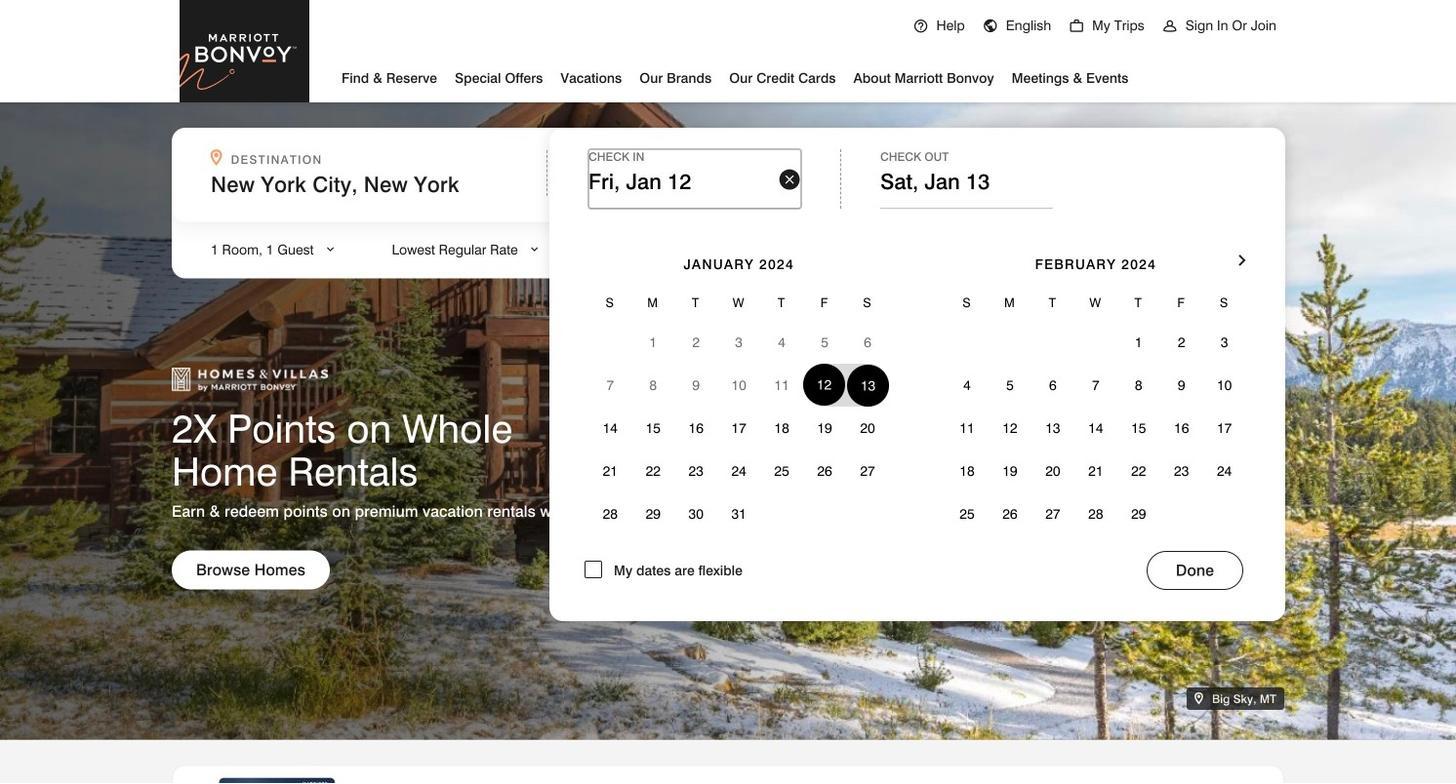 Task type: describe. For each thing, give the bounding box(es) containing it.
homes & villas by marriott bonvoy image
[[172, 368, 328, 392]]

tue jan 02 2024 cell
[[675, 321, 718, 364]]

sat jan 06 2024 cell
[[846, 321, 889, 364]]

sun jan 07 2024 cell
[[589, 364, 632, 407]]

wed jan 03 2024 cell
[[718, 321, 760, 364]]

Where can we take you? text field
[[211, 172, 509, 197]]

wed jan 10 2024 cell
[[718, 364, 760, 407]]

3 round image from the left
[[1069, 19, 1084, 34]]

location image
[[1195, 692, 1209, 707]]

mon jan 08 2024 cell
[[632, 364, 675, 407]]

marriott bonvoy boundless® credit card from chase image
[[196, 778, 358, 784]]

tue jan 09 2024 cell
[[675, 364, 718, 407]]

1 row group from the left
[[589, 321, 889, 536]]

fri jan 05 2024 cell
[[803, 321, 846, 364]]



Task type: vqa. For each thing, say whether or not it's contained in the screenshot.
ROW GROUP
yes



Task type: locate. For each thing, give the bounding box(es) containing it.
mon jan 01 2024 cell
[[632, 321, 675, 364]]

thu jan 04 2024 cell
[[760, 321, 803, 364]]

row
[[589, 284, 889, 321], [946, 284, 1246, 321], [589, 321, 889, 364], [946, 321, 1246, 364], [589, 364, 889, 407], [946, 364, 1246, 407], [589, 407, 889, 450], [946, 407, 1246, 450], [589, 450, 889, 493], [946, 450, 1246, 493], [589, 493, 889, 536], [946, 493, 1246, 536]]

1 horizontal spatial round image
[[983, 19, 998, 34]]

thu jan 11 2024 cell
[[760, 364, 803, 407]]

0 horizontal spatial round image
[[913, 19, 929, 34]]

row group
[[589, 321, 889, 536], [946, 321, 1246, 536]]

1 horizontal spatial grid
[[946, 228, 1246, 536]]

2 horizontal spatial round image
[[1069, 19, 1084, 34]]

round image
[[1162, 19, 1178, 34]]

2 dropdown down image from the left
[[528, 242, 541, 258]]

2 round image from the left
[[983, 19, 998, 34]]

2 row group from the left
[[946, 321, 1246, 536]]

1 grid from the left
[[589, 228, 889, 536]]

2 grid from the left
[[946, 228, 1246, 536]]

1 dropdown down image from the left
[[324, 242, 337, 258]]

1 horizontal spatial dropdown down image
[[528, 242, 541, 258]]

0 horizontal spatial row group
[[589, 321, 889, 536]]

grid
[[589, 228, 889, 536], [946, 228, 1246, 536]]

0 horizontal spatial grid
[[589, 228, 889, 536]]

0 horizontal spatial dropdown down image
[[324, 242, 337, 258]]

dropdown down image
[[324, 242, 337, 258], [528, 242, 541, 258]]

1 round image from the left
[[913, 19, 929, 34]]

1 horizontal spatial row group
[[946, 321, 1246, 536]]

round image
[[913, 19, 929, 34], [983, 19, 998, 34], [1069, 19, 1084, 34]]

destination field
[[211, 172, 535, 197]]

None search field
[[172, 128, 1285, 622]]



